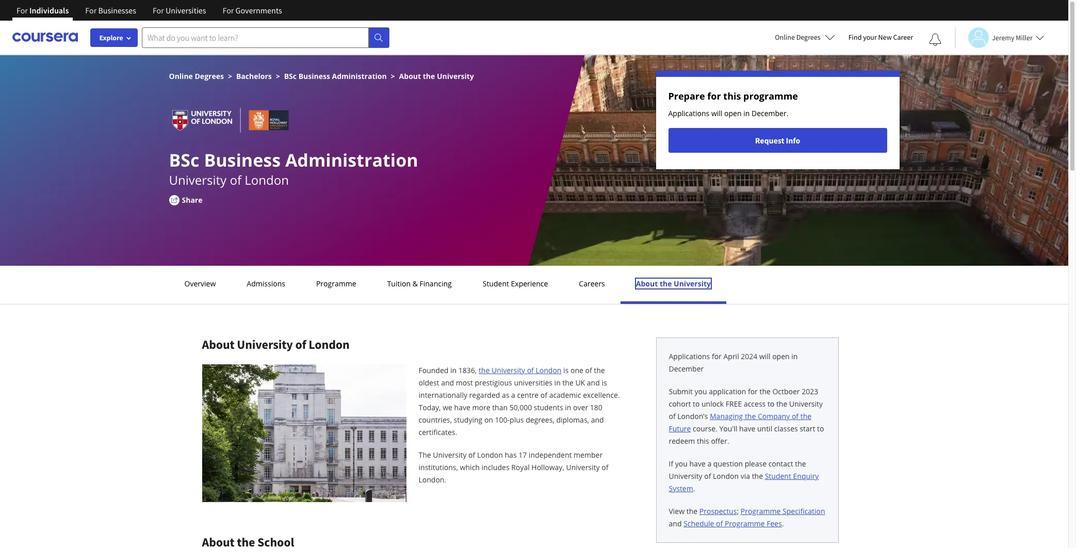 Task type: describe. For each thing, give the bounding box(es) containing it.
tuition
[[387, 279, 411, 288]]

have for redeem
[[740, 424, 756, 433]]

online for online degrees > bachelors > bsc business administration > about the university
[[169, 71, 193, 81]]

if
[[669, 459, 674, 469]]

overview link
[[181, 279, 219, 288]]

0 vertical spatial programme
[[316, 279, 356, 288]]

banner navigation
[[8, 0, 290, 28]]

founded in 1836, the university of london
[[419, 365, 562, 375]]

of inside view the prospectus ; programme specification and schedule of programme fees .
[[716, 519, 723, 528]]

you for if
[[675, 459, 688, 469]]

find your new career
[[849, 33, 913, 42]]

to inside course. you'll have until classes start to redeem this offer.
[[817, 424, 824, 433]]

17
[[519, 450, 527, 460]]

miller
[[1016, 33, 1033, 42]]

certificates.
[[419, 427, 457, 437]]

this inside course. you'll have until classes start to redeem this offer.
[[697, 436, 709, 446]]

student enquiry system link
[[669, 471, 819, 493]]

programme
[[744, 90, 798, 102]]

we
[[443, 403, 453, 412]]

includes
[[482, 462, 510, 472]]

university inside bsc business administration university of london
[[169, 171, 227, 188]]

about for about university of london
[[202, 336, 235, 352]]

0 horizontal spatial to
[[693, 399, 700, 409]]

royal
[[511, 462, 530, 472]]

is one of the oldest and most prestigious universities in the uk and is internationally regarded as a centre of academic excellence. today, we have more than 50,000 students in over 180 countries, studying on 100-plus degrees, diplomas, and certificates.
[[419, 365, 620, 437]]

for for this
[[708, 90, 721, 102]]

1 vertical spatial is
[[602, 378, 607, 388]]

2 > from the left
[[276, 71, 280, 81]]

of inside the submit you application for the octboer 2023 cohort to unlock free access to the university of london's
[[669, 411, 676, 421]]

bachelors
[[236, 71, 272, 81]]

london's
[[678, 411, 708, 421]]

prestigious
[[475, 378, 512, 388]]

find
[[849, 33, 862, 42]]

find your new career link
[[844, 31, 919, 44]]

have for the
[[690, 459, 706, 469]]

holloway,
[[532, 462, 564, 472]]

student experience
[[483, 279, 548, 288]]

0 vertical spatial administration
[[332, 71, 387, 81]]

institutions,
[[419, 462, 458, 472]]

octboer
[[773, 387, 800, 396]]

;
[[737, 506, 739, 516]]

your
[[863, 33, 877, 42]]

info
[[786, 135, 801, 146]]

system
[[669, 484, 693, 493]]

individuals
[[29, 5, 69, 15]]

jeremy miller button
[[955, 27, 1044, 48]]

for individuals
[[17, 5, 69, 15]]

have inside is one of the oldest and most prestigious universities in the uk and is internationally regarded as a centre of academic excellence. today, we have more than 50,000 students in over 180 countries, studying on 100-plus degrees, diplomas, and certificates.
[[454, 403, 471, 412]]

online degrees > bachelors > bsc business administration > about the university
[[169, 71, 474, 81]]

request info button
[[669, 128, 887, 153]]

submit
[[669, 387, 693, 396]]

. inside view the prospectus ; programme specification and schedule of programme fees .
[[782, 519, 784, 528]]

today,
[[419, 403, 441, 412]]

jeremy
[[992, 33, 1015, 42]]

managing the company of the future link
[[669, 411, 812, 433]]

for for individuals
[[17, 5, 28, 15]]

business inside bsc business administration university of london
[[204, 148, 281, 172]]

2024
[[741, 351, 758, 361]]

degrees for online degrees > bachelors > bsc business administration > about the university
[[195, 71, 224, 81]]

and inside view the prospectus ; programme specification and schedule of programme fees .
[[669, 519, 682, 528]]

a inside is one of the oldest and most prestigious universities in the uk and is internationally regarded as a centre of academic excellence. today, we have more than 50,000 students in over 180 countries, studying on 100-plus degrees, diplomas, and certificates.
[[511, 390, 515, 400]]

1 > from the left
[[228, 71, 232, 81]]

uk
[[576, 378, 585, 388]]

you for submit
[[695, 387, 707, 396]]

for inside the submit you application for the octboer 2023 cohort to unlock free access to the university of london's
[[748, 387, 758, 396]]

1 vertical spatial programme
[[741, 506, 781, 516]]

0 vertical spatial will
[[712, 108, 723, 118]]

regarded
[[469, 390, 500, 400]]

applications for applications for april 2024 will open in december
[[669, 351, 710, 361]]

and down 180
[[591, 415, 604, 425]]

programme link
[[313, 279, 359, 288]]

of inside if you have a question please contact the university of london via the
[[705, 471, 711, 481]]

over
[[573, 403, 588, 412]]

studying
[[454, 415, 483, 425]]

online degrees link
[[169, 71, 224, 81]]

april
[[724, 351, 739, 361]]

as
[[502, 390, 510, 400]]

in inside applications for april 2024 will open in december
[[792, 351, 798, 361]]

for for governments
[[223, 5, 234, 15]]

via
[[741, 471, 750, 481]]

view the prospectus ; programme specification and schedule of programme fees .
[[669, 506, 825, 528]]

contact
[[769, 459, 793, 469]]

coursera image
[[12, 29, 78, 46]]

2023
[[802, 387, 819, 396]]

in down prepare for this programme
[[744, 108, 750, 118]]

request
[[755, 135, 785, 146]]

1 horizontal spatial this
[[724, 90, 741, 102]]

applications will open in december.
[[669, 108, 789, 118]]

careers link
[[576, 279, 608, 288]]

founded
[[419, 365, 449, 375]]

course. you'll have until classes start to redeem this offer.
[[669, 424, 824, 446]]

online degrees button
[[767, 26, 844, 49]]

you'll
[[720, 424, 738, 433]]

london.
[[419, 475, 446, 485]]

student for experience
[[483, 279, 509, 288]]

diplomas,
[[556, 415, 589, 425]]

new
[[879, 33, 892, 42]]

oldest
[[419, 378, 439, 388]]

cohort
[[669, 399, 691, 409]]

&
[[413, 279, 418, 288]]

for governments
[[223, 5, 282, 15]]

3 > from the left
[[391, 71, 395, 81]]

the inside view the prospectus ; programme specification and schedule of programme fees .
[[687, 506, 698, 516]]

centre
[[517, 390, 539, 400]]

jeremy miller
[[992, 33, 1033, 42]]

december
[[669, 364, 704, 374]]

classes
[[774, 424, 798, 433]]

company
[[758, 411, 790, 421]]

share button
[[169, 195, 218, 205]]

about the university
[[636, 279, 711, 288]]

career
[[893, 33, 913, 42]]

universities
[[166, 5, 206, 15]]

100-
[[495, 415, 510, 425]]

prepare for this programme
[[669, 90, 798, 102]]

admissions link
[[244, 279, 288, 288]]

specification
[[783, 506, 825, 516]]

london inside the university of london has 17 independent member institutions, which includes royal holloway, university of london.
[[477, 450, 503, 460]]



Task type: locate. For each thing, give the bounding box(es) containing it.
administration inside bsc business administration university of london
[[285, 148, 418, 172]]

is left one on the right
[[564, 365, 569, 375]]

online degrees
[[775, 33, 821, 42]]

0 vertical spatial online
[[775, 33, 795, 42]]

0 horizontal spatial have
[[454, 403, 471, 412]]

of inside bsc business administration university of london
[[230, 171, 242, 188]]

0 horizontal spatial bsc
[[169, 148, 199, 172]]

2 for from the left
[[85, 5, 97, 15]]

1 vertical spatial will
[[760, 351, 771, 361]]

for left april
[[712, 351, 722, 361]]

1 vertical spatial student
[[765, 471, 792, 481]]

3 for from the left
[[153, 5, 164, 15]]

0 horizontal spatial a
[[511, 390, 515, 400]]

>
[[228, 71, 232, 81], [276, 71, 280, 81], [391, 71, 395, 81]]

is up the excellence.
[[602, 378, 607, 388]]

for
[[708, 90, 721, 102], [712, 351, 722, 361], [748, 387, 758, 396]]

is
[[564, 365, 569, 375], [602, 378, 607, 388]]

london
[[245, 171, 289, 188], [309, 336, 350, 352], [536, 365, 562, 375], [477, 450, 503, 460], [713, 471, 739, 481]]

0 vertical spatial bsc
[[284, 71, 297, 81]]

2 vertical spatial for
[[748, 387, 758, 396]]

1 vertical spatial applications
[[669, 351, 710, 361]]

student inside student enquiry system
[[765, 471, 792, 481]]

0 vertical spatial this
[[724, 90, 741, 102]]

application
[[709, 387, 746, 396]]

this
[[724, 90, 741, 102], [697, 436, 709, 446]]

1 vertical spatial business
[[204, 148, 281, 172]]

university inside the submit you application for the octboer 2023 cohort to unlock free access to the university of london's
[[789, 399, 823, 409]]

open inside applications for april 2024 will open in december
[[773, 351, 790, 361]]

the university of london has 17 independent member institutions, which includes royal holloway, university of london.
[[419, 450, 609, 485]]

unlock
[[702, 399, 724, 409]]

show notifications image
[[929, 34, 942, 46]]

you up "unlock"
[[695, 387, 707, 396]]

student enquiry system
[[669, 471, 819, 493]]

access
[[744, 399, 766, 409]]

1 horizontal spatial about
[[399, 71, 421, 81]]

careers
[[579, 279, 605, 288]]

member
[[574, 450, 603, 460]]

0 horizontal spatial .
[[693, 484, 695, 493]]

1 horizontal spatial online
[[775, 33, 795, 42]]

plus
[[510, 415, 524, 425]]

prospectus link
[[700, 506, 737, 516]]

this down course.
[[697, 436, 709, 446]]

0 horizontal spatial business
[[204, 148, 281, 172]]

experience
[[511, 279, 548, 288]]

0 vertical spatial a
[[511, 390, 515, 400]]

to
[[693, 399, 700, 409], [768, 399, 775, 409], [817, 424, 824, 433]]

2 horizontal spatial >
[[391, 71, 395, 81]]

1 vertical spatial degrees
[[195, 71, 224, 81]]

0 vertical spatial degrees
[[797, 33, 821, 42]]

financing
[[420, 279, 452, 288]]

a left "question"
[[708, 459, 712, 469]]

and down view
[[669, 519, 682, 528]]

2 horizontal spatial to
[[817, 424, 824, 433]]

have left until
[[740, 424, 756, 433]]

for up access
[[748, 387, 758, 396]]

for left governments
[[223, 5, 234, 15]]

1 horizontal spatial you
[[695, 387, 707, 396]]

in up academic
[[555, 378, 561, 388]]

1 horizontal spatial to
[[768, 399, 775, 409]]

in left 1836,
[[451, 365, 457, 375]]

1 horizontal spatial have
[[690, 459, 706, 469]]

for inside applications for april 2024 will open in december
[[712, 351, 722, 361]]

0 vertical spatial about
[[399, 71, 421, 81]]

1 vertical spatial bsc
[[169, 148, 199, 172]]

programme
[[316, 279, 356, 288], [741, 506, 781, 516], [725, 519, 765, 528]]

have up studying at the bottom of the page
[[454, 403, 471, 412]]

course.
[[693, 424, 718, 433]]

about for about the university
[[636, 279, 658, 288]]

50,000
[[510, 403, 532, 412]]

1 vertical spatial have
[[740, 424, 756, 433]]

0 vertical spatial is
[[564, 365, 569, 375]]

london inside bsc business administration university of london
[[245, 171, 289, 188]]

student left experience
[[483, 279, 509, 288]]

applications inside applications for april 2024 will open in december
[[669, 351, 710, 361]]

student down contact
[[765, 471, 792, 481]]

you inside if you have a question please contact the university of london via the
[[675, 459, 688, 469]]

0 vertical spatial you
[[695, 387, 707, 396]]

0 horizontal spatial about
[[202, 336, 235, 352]]

0 horizontal spatial student
[[483, 279, 509, 288]]

you right if
[[675, 459, 688, 469]]

degrees for online degrees
[[797, 33, 821, 42]]

university
[[437, 71, 474, 81], [169, 171, 227, 188], [674, 279, 711, 288], [237, 336, 293, 352], [492, 365, 525, 375], [789, 399, 823, 409], [433, 450, 467, 460], [566, 462, 600, 472], [669, 471, 703, 481]]

0 vertical spatial for
[[708, 90, 721, 102]]

0 vertical spatial student
[[483, 279, 509, 288]]

None search field
[[142, 27, 390, 48]]

in
[[744, 108, 750, 118], [792, 351, 798, 361], [451, 365, 457, 375], [555, 378, 561, 388], [565, 403, 571, 412]]

0 horizontal spatial you
[[675, 459, 688, 469]]

to right start
[[817, 424, 824, 433]]

1836,
[[459, 365, 477, 375]]

online for online degrees
[[775, 33, 795, 42]]

open down prepare for this programme
[[725, 108, 742, 118]]

0 vertical spatial .
[[693, 484, 695, 493]]

bsc inside bsc business administration university of london
[[169, 148, 199, 172]]

0 horizontal spatial is
[[564, 365, 569, 375]]

student for enquiry
[[765, 471, 792, 481]]

to up company
[[768, 399, 775, 409]]

programme specification link
[[741, 506, 825, 516]]

excellence.
[[583, 390, 620, 400]]

1 vertical spatial this
[[697, 436, 709, 446]]

1 for from the left
[[17, 5, 28, 15]]

about
[[399, 71, 421, 81], [636, 279, 658, 288], [202, 336, 235, 352]]

london inside if you have a question please contact the university of london via the
[[713, 471, 739, 481]]

managing
[[710, 411, 743, 421]]

applications for april 2024 will open in december
[[669, 351, 798, 374]]

What do you want to learn? text field
[[142, 27, 369, 48]]

2 vertical spatial programme
[[725, 519, 765, 528]]

in up octboer
[[792, 351, 798, 361]]

bachelors link
[[236, 71, 272, 81]]

2 horizontal spatial have
[[740, 424, 756, 433]]

degrees,
[[526, 415, 555, 425]]

online
[[775, 33, 795, 42], [169, 71, 193, 81]]

will right 2024
[[760, 351, 771, 361]]

and up 'internationally'
[[441, 378, 454, 388]]

business
[[299, 71, 330, 81], [204, 148, 281, 172]]

1 horizontal spatial .
[[782, 519, 784, 528]]

1 horizontal spatial business
[[299, 71, 330, 81]]

have right if
[[690, 459, 706, 469]]

question
[[714, 459, 743, 469]]

for left individuals
[[17, 5, 28, 15]]

180
[[590, 403, 603, 412]]

0 horizontal spatial will
[[712, 108, 723, 118]]

for up 'applications will open in december.'
[[708, 90, 721, 102]]

bsc business administration link
[[284, 71, 387, 81]]

university of london image
[[169, 108, 293, 133]]

1 vertical spatial a
[[708, 459, 712, 469]]

start
[[800, 424, 816, 433]]

will inside applications for april 2024 will open in december
[[760, 351, 771, 361]]

0 vertical spatial have
[[454, 403, 471, 412]]

this up 'applications will open in december.'
[[724, 90, 741, 102]]

for businesses
[[85, 5, 136, 15]]

1 vertical spatial for
[[712, 351, 722, 361]]

will down prepare for this programme
[[712, 108, 723, 118]]

and right "uk"
[[587, 378, 600, 388]]

applications down prepare on the right top of page
[[669, 108, 710, 118]]

for left businesses
[[85, 5, 97, 15]]

for
[[17, 5, 28, 15], [85, 5, 97, 15], [153, 5, 164, 15], [223, 5, 234, 15]]

students
[[534, 403, 563, 412]]

tuition & financing link
[[384, 279, 455, 288]]

degrees inside the online degrees popup button
[[797, 33, 821, 42]]

applications up december
[[669, 351, 710, 361]]

submit you application for the octboer 2023 cohort to unlock free access to the university of london's
[[669, 387, 823, 421]]

explore button
[[90, 28, 138, 47]]

the
[[423, 71, 435, 81], [660, 279, 672, 288], [479, 365, 490, 375], [594, 365, 605, 375], [563, 378, 574, 388], [760, 387, 771, 396], [777, 399, 788, 409], [745, 411, 756, 421], [801, 411, 812, 421], [795, 459, 806, 469], [752, 471, 763, 481], [687, 506, 698, 516]]

1 horizontal spatial >
[[276, 71, 280, 81]]

universities
[[514, 378, 553, 388]]

have inside course. you'll have until classes start to redeem this offer.
[[740, 424, 756, 433]]

a inside if you have a question please contact the university of london via the
[[708, 459, 712, 469]]

for universities
[[153, 5, 206, 15]]

you inside the submit you application for the octboer 2023 cohort to unlock free access to the university of london's
[[695, 387, 707, 396]]

businesses
[[98, 5, 136, 15]]

you
[[695, 387, 707, 396], [675, 459, 688, 469]]

one
[[571, 365, 584, 375]]

open right 2024
[[773, 351, 790, 361]]

academic
[[549, 390, 581, 400]]

explore
[[99, 33, 123, 42]]

to up london's
[[693, 399, 700, 409]]

1 vertical spatial you
[[675, 459, 688, 469]]

bsc right 'bachelors' 'link'
[[284, 71, 297, 81]]

1 vertical spatial .
[[782, 519, 784, 528]]

on
[[484, 415, 493, 425]]

of inside managing the company of the future
[[792, 411, 799, 421]]

for left universities
[[153, 5, 164, 15]]

1 vertical spatial about
[[636, 279, 658, 288]]

free
[[726, 399, 742, 409]]

0 horizontal spatial this
[[697, 436, 709, 446]]

0 vertical spatial business
[[299, 71, 330, 81]]

a
[[511, 390, 515, 400], [708, 459, 712, 469]]

0 horizontal spatial online
[[169, 71, 193, 81]]

4 for from the left
[[223, 5, 234, 15]]

1 horizontal spatial degrees
[[797, 33, 821, 42]]

1 horizontal spatial a
[[708, 459, 712, 469]]

which
[[460, 462, 480, 472]]

have inside if you have a question please contact the university of london via the
[[690, 459, 706, 469]]

for for april
[[712, 351, 722, 361]]

university inside if you have a question please contact the university of london via the
[[669, 471, 703, 481]]

0 vertical spatial open
[[725, 108, 742, 118]]

for for businesses
[[85, 5, 97, 15]]

share
[[182, 195, 203, 205]]

1 horizontal spatial is
[[602, 378, 607, 388]]

most
[[456, 378, 473, 388]]

bsc up share
[[169, 148, 199, 172]]

2 vertical spatial have
[[690, 459, 706, 469]]

1 vertical spatial open
[[773, 351, 790, 361]]

1 horizontal spatial will
[[760, 351, 771, 361]]

admissions
[[247, 279, 285, 288]]

1 vertical spatial online
[[169, 71, 193, 81]]

prepare
[[669, 90, 705, 102]]

degrees left find on the top
[[797, 33, 821, 42]]

0 horizontal spatial open
[[725, 108, 742, 118]]

in left over
[[565, 403, 571, 412]]

0 vertical spatial applications
[[669, 108, 710, 118]]

1 horizontal spatial bsc
[[284, 71, 297, 81]]

for for universities
[[153, 5, 164, 15]]

2 horizontal spatial about
[[636, 279, 658, 288]]

student experience link
[[480, 279, 551, 288]]

applications for applications will open in december.
[[669, 108, 710, 118]]

student
[[483, 279, 509, 288], [765, 471, 792, 481]]

1 horizontal spatial open
[[773, 351, 790, 361]]

degrees
[[797, 33, 821, 42], [195, 71, 224, 81]]

1 vertical spatial administration
[[285, 148, 418, 172]]

degrees left bachelors
[[195, 71, 224, 81]]

1 horizontal spatial student
[[765, 471, 792, 481]]

governments
[[236, 5, 282, 15]]

2 vertical spatial about
[[202, 336, 235, 352]]

online inside popup button
[[775, 33, 795, 42]]

tuition & financing
[[387, 279, 452, 288]]

has
[[505, 450, 517, 460]]

a right as
[[511, 390, 515, 400]]

0 horizontal spatial >
[[228, 71, 232, 81]]

if you have a question please contact the university of london via the
[[669, 459, 806, 481]]

internationally
[[419, 390, 468, 400]]

0 horizontal spatial degrees
[[195, 71, 224, 81]]



Task type: vqa. For each thing, say whether or not it's contained in the screenshot.
right open
yes



